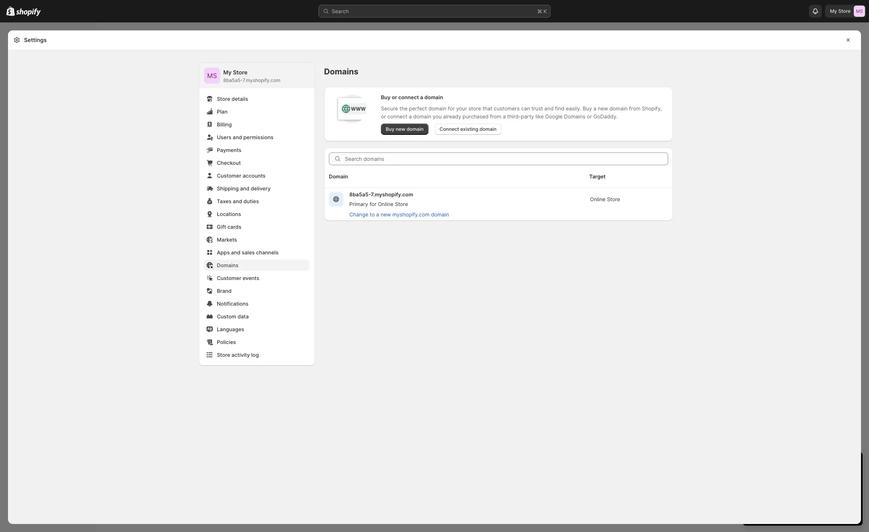 Task type: vqa. For each thing, say whether or not it's contained in the screenshot.
a in BUTTON
yes



Task type: locate. For each thing, give the bounding box(es) containing it.
details
[[232, 96, 248, 102]]

customers
[[494, 105, 520, 112]]

0 vertical spatial connect
[[398, 94, 419, 100]]

1 vertical spatial new
[[396, 126, 406, 132]]

buy
[[381, 94, 391, 100], [583, 105, 592, 112], [386, 126, 395, 132]]

notifications
[[217, 301, 249, 307]]

customer for customer accounts
[[217, 173, 241, 179]]

0 horizontal spatial domains
[[217, 262, 239, 269]]

you
[[433, 113, 442, 120]]

my right ms button
[[223, 69, 232, 76]]

0 vertical spatial my
[[830, 8, 837, 14]]

my for my store 8ba5a5-7.myshopify.com
[[223, 69, 232, 76]]

a right to
[[376, 211, 379, 218]]

0 horizontal spatial for
[[370, 201, 377, 207]]

my store
[[830, 8, 851, 14]]

shopify image
[[16, 8, 41, 16]]

1 horizontal spatial 8ba5a5-
[[349, 191, 371, 198]]

users and permissions
[[217, 134, 274, 140]]

already
[[443, 113, 461, 120]]

8ba5a5- inside 8ba5a5-7.myshopify.com primary for online store
[[349, 191, 371, 198]]

for inside 8ba5a5-7.myshopify.com primary for online store
[[370, 201, 377, 207]]

store activity log link
[[204, 349, 310, 361]]

domains inside secure the perfect domain for your store that customers can trust and find easily. buy a new domain from shopify, or connect a domain you already purchased from a third-party like google domains or godaddy.
[[564, 113, 586, 120]]

and for delivery
[[240, 185, 249, 192]]

new up the godaddy.
[[598, 105, 608, 112]]

connect down the
[[388, 113, 408, 120]]

languages
[[217, 326, 244, 333]]

locations link
[[204, 209, 310, 220]]

apps
[[217, 249, 230, 256]]

shipping
[[217, 185, 239, 192]]

buy for buy new domain
[[386, 126, 395, 132]]

1 vertical spatial connect
[[388, 113, 408, 120]]

2 customer from the top
[[217, 275, 241, 281]]

third-
[[507, 113, 521, 120]]

buy right easily.
[[583, 105, 592, 112]]

1 vertical spatial buy
[[583, 105, 592, 112]]

buy up secure
[[381, 94, 391, 100]]

taxes
[[217, 198, 232, 205]]

1 horizontal spatial new
[[396, 126, 406, 132]]

new down the
[[396, 126, 406, 132]]

store inside my store 8ba5a5-7.myshopify.com
[[233, 69, 248, 76]]

customer up the brand
[[217, 275, 241, 281]]

and inside secure the perfect domain for your store that customers can trust and find easily. buy a new domain from shopify, or connect a domain you already purchased from a third-party like google domains or godaddy.
[[545, 105, 554, 112]]

and right the taxes
[[233, 198, 242, 205]]

custom
[[217, 313, 236, 320]]

1 vertical spatial for
[[370, 201, 377, 207]]

shipping and delivery
[[217, 185, 271, 192]]

0 horizontal spatial new
[[381, 211, 391, 218]]

0 horizontal spatial 7.myshopify.com
[[243, 77, 280, 83]]

and up google
[[545, 105, 554, 112]]

locations
[[217, 211, 241, 217]]

gift cards
[[217, 224, 241, 230]]

7.myshopify.com inside my store 8ba5a5-7.myshopify.com
[[243, 77, 280, 83]]

8ba5a5- up store details
[[223, 77, 243, 83]]

1 horizontal spatial my
[[830, 8, 837, 14]]

domain inside button
[[431, 211, 449, 218]]

1 vertical spatial 7.myshopify.com
[[371, 191, 413, 198]]

buy new domain link
[[381, 124, 429, 135]]

2 vertical spatial domains
[[217, 262, 239, 269]]

1 customer from the top
[[217, 173, 241, 179]]

0 horizontal spatial from
[[490, 113, 502, 120]]

store details
[[217, 96, 248, 102]]

checkout link
[[204, 157, 310, 169]]

online inside 8ba5a5-7.myshopify.com primary for online store
[[378, 201, 394, 207]]

from down 'that'
[[490, 113, 502, 120]]

and for permissions
[[233, 134, 242, 140]]

domains
[[324, 67, 359, 76], [564, 113, 586, 120], [217, 262, 239, 269]]

1 horizontal spatial from
[[629, 105, 641, 112]]

billing link
[[204, 119, 310, 130]]

and right 'apps'
[[231, 249, 241, 256]]

my left my store icon
[[830, 8, 837, 14]]

from left shopify,
[[629, 105, 641, 112]]

online up change to a new myshopify.com domain
[[378, 201, 394, 207]]

new inside secure the perfect domain for your store that customers can trust and find easily. buy a new domain from shopify, or connect a domain you already purchased from a third-party like google domains or godaddy.
[[598, 105, 608, 112]]

0 vertical spatial customer
[[217, 173, 241, 179]]

for
[[448, 105, 455, 112], [370, 201, 377, 207]]

1 vertical spatial domains
[[564, 113, 586, 120]]

8ba5a5-
[[223, 77, 243, 83], [349, 191, 371, 198]]

and
[[545, 105, 554, 112], [233, 134, 242, 140], [240, 185, 249, 192], [233, 198, 242, 205], [231, 249, 241, 256]]

1 horizontal spatial 7.myshopify.com
[[371, 191, 413, 198]]

payments link
[[204, 145, 310, 156]]

7.myshopify.com up store details link
[[243, 77, 280, 83]]

shop settings menu element
[[199, 63, 315, 365]]

log
[[251, 352, 259, 358]]

change to a new myshopify.com domain button
[[345, 209, 454, 220]]

shipping and delivery link
[[204, 183, 310, 194]]

or
[[392, 94, 397, 100], [381, 113, 386, 120], [587, 113, 592, 120]]

1 vertical spatial 8ba5a5-
[[349, 191, 371, 198]]

online
[[590, 196, 606, 203], [378, 201, 394, 207]]

like
[[536, 113, 544, 120]]

0 vertical spatial 7.myshopify.com
[[243, 77, 280, 83]]

my
[[830, 8, 837, 14], [223, 69, 232, 76]]

domains inside domains link
[[217, 262, 239, 269]]

0 vertical spatial 8ba5a5-
[[223, 77, 243, 83]]

users and permissions link
[[204, 132, 310, 143]]

or up secure
[[392, 94, 397, 100]]

activity
[[232, 352, 250, 358]]

google
[[545, 113, 563, 120]]

7.myshopify.com up change to a new myshopify.com domain
[[371, 191, 413, 198]]

accounts
[[243, 173, 266, 179]]

customer inside "link"
[[217, 275, 241, 281]]

delivery
[[251, 185, 271, 192]]

a
[[420, 94, 423, 100], [594, 105, 597, 112], [409, 113, 412, 120], [503, 113, 506, 120], [376, 211, 379, 218]]

buy inside "link"
[[386, 126, 395, 132]]

1 horizontal spatial for
[[448, 105, 455, 112]]

1 vertical spatial customer
[[217, 275, 241, 281]]

1 vertical spatial my
[[223, 69, 232, 76]]

2 vertical spatial buy
[[386, 126, 395, 132]]

8ba5a5- up the primary at the left top
[[349, 191, 371, 198]]

store
[[839, 8, 851, 14], [233, 69, 248, 76], [217, 96, 230, 102], [607, 196, 620, 203], [395, 201, 408, 207], [217, 352, 230, 358]]

customer events link
[[204, 273, 310, 284]]

and right users
[[233, 134, 242, 140]]

connect
[[398, 94, 419, 100], [388, 113, 408, 120]]

a down perfect
[[409, 113, 412, 120]]

trust
[[532, 105, 543, 112]]

policies link
[[204, 337, 310, 348]]

for up already
[[448, 105, 455, 112]]

2 horizontal spatial or
[[587, 113, 592, 120]]

domains link
[[204, 260, 310, 271]]

2 vertical spatial new
[[381, 211, 391, 218]]

easily.
[[566, 105, 581, 112]]

dialog
[[865, 30, 869, 524]]

plan link
[[204, 106, 310, 117]]

your
[[456, 105, 467, 112]]

connect up the
[[398, 94, 419, 100]]

for up to
[[370, 201, 377, 207]]

buy or connect a domain
[[381, 94, 443, 100]]

or left the godaddy.
[[587, 113, 592, 120]]

0 horizontal spatial online
[[378, 201, 394, 207]]

0 vertical spatial for
[[448, 105, 455, 112]]

buy for buy or connect a domain
[[381, 94, 391, 100]]

k
[[544, 8, 547, 14]]

my inside my store 8ba5a5-7.myshopify.com
[[223, 69, 232, 76]]

0 vertical spatial from
[[629, 105, 641, 112]]

a inside button
[[376, 211, 379, 218]]

0 vertical spatial new
[[598, 105, 608, 112]]

users
[[217, 134, 231, 140]]

godaddy.
[[594, 113, 618, 120]]

from
[[629, 105, 641, 112], [490, 113, 502, 120]]

2 horizontal spatial new
[[598, 105, 608, 112]]

connect
[[440, 126, 459, 132]]

1 vertical spatial from
[[490, 113, 502, 120]]

0 vertical spatial domains
[[324, 67, 359, 76]]

online down target
[[590, 196, 606, 203]]

0 vertical spatial buy
[[381, 94, 391, 100]]

channels
[[256, 249, 279, 256]]

and down customer accounts
[[240, 185, 249, 192]]

myshopify.com
[[393, 211, 430, 218]]

1 horizontal spatial domains
[[324, 67, 359, 76]]

settings
[[24, 36, 47, 43]]

to
[[370, 211, 375, 218]]

new right to
[[381, 211, 391, 218]]

and for duties
[[233, 198, 242, 205]]

customer down checkout
[[217, 173, 241, 179]]

buy down secure
[[386, 126, 395, 132]]

0 horizontal spatial my
[[223, 69, 232, 76]]

2 horizontal spatial domains
[[564, 113, 586, 120]]

or down secure
[[381, 113, 386, 120]]

0 horizontal spatial 8ba5a5-
[[223, 77, 243, 83]]

that
[[483, 105, 493, 112]]

domain
[[425, 94, 443, 100], [429, 105, 447, 112], [610, 105, 628, 112], [413, 113, 431, 120], [407, 126, 424, 132], [480, 126, 497, 132], [431, 211, 449, 218]]



Task type: describe. For each thing, give the bounding box(es) containing it.
a down customers
[[503, 113, 506, 120]]

my store image
[[854, 6, 865, 17]]

new inside "link"
[[396, 126, 406, 132]]

8ba5a5- inside my store 8ba5a5-7.myshopify.com
[[223, 77, 243, 83]]

customer for customer events
[[217, 275, 241, 281]]

Search domains search field
[[345, 153, 668, 165]]

for inside secure the perfect domain for your store that customers can trust and find easily. buy a new domain from shopify, or connect a domain you already purchased from a third-party like google domains or godaddy.
[[448, 105, 455, 112]]

taxes and duties link
[[204, 196, 310, 207]]

online store
[[590, 196, 620, 203]]

gift
[[217, 224, 226, 230]]

custom data
[[217, 313, 249, 320]]

customer accounts link
[[204, 170, 310, 181]]

0 horizontal spatial or
[[381, 113, 386, 120]]

connect existing domain
[[440, 126, 497, 132]]

purchased
[[463, 113, 489, 120]]

a up the godaddy.
[[594, 105, 597, 112]]

secure
[[381, 105, 398, 112]]

domain inside "link"
[[407, 126, 424, 132]]

plan
[[217, 108, 228, 115]]

permissions
[[244, 134, 274, 140]]

connect existing domain link
[[435, 124, 502, 135]]

data
[[238, 313, 249, 320]]

new inside button
[[381, 211, 391, 218]]

sales
[[242, 249, 255, 256]]

notifications link
[[204, 298, 310, 309]]

⌘
[[538, 8, 542, 14]]

custom data link
[[204, 311, 310, 322]]

customer events
[[217, 275, 259, 281]]

1 horizontal spatial or
[[392, 94, 397, 100]]

⌘ k
[[538, 8, 547, 14]]

1 horizontal spatial online
[[590, 196, 606, 203]]

store activity log
[[217, 352, 259, 358]]

shopify,
[[642, 105, 662, 112]]

billing
[[217, 121, 232, 128]]

my store 8ba5a5-7.myshopify.com
[[223, 69, 280, 83]]

gift cards link
[[204, 221, 310, 233]]

shopify image
[[6, 6, 15, 16]]

existing
[[461, 126, 479, 132]]

brand
[[217, 288, 232, 294]]

markets
[[217, 237, 237, 243]]

7.myshopify.com inside 8ba5a5-7.myshopify.com primary for online store
[[371, 191, 413, 198]]

apps and sales channels link
[[204, 247, 310, 258]]

connect inside secure the perfect domain for your store that customers can trust and find easily. buy a new domain from shopify, or connect a domain you already purchased from a third-party like google domains or godaddy.
[[388, 113, 408, 120]]

payments
[[217, 147, 242, 153]]

my store image
[[204, 68, 220, 84]]

party
[[521, 113, 534, 120]]

policies
[[217, 339, 236, 345]]

events
[[243, 275, 259, 281]]

search
[[332, 8, 349, 14]]

languages link
[[204, 324, 310, 335]]

target
[[590, 173, 606, 180]]

change
[[349, 211, 368, 218]]

my for my store
[[830, 8, 837, 14]]

markets link
[[204, 234, 310, 245]]

taxes and duties
[[217, 198, 259, 205]]

perfect
[[409, 105, 427, 112]]

primary
[[349, 201, 368, 207]]

apps and sales channels
[[217, 249, 279, 256]]

and for sales
[[231, 249, 241, 256]]

the
[[400, 105, 408, 112]]

store inside 8ba5a5-7.myshopify.com primary for online store
[[395, 201, 408, 207]]

duties
[[244, 198, 259, 205]]

secure the perfect domain for your store that customers can trust and find easily. buy a new domain from shopify, or connect a domain you already purchased from a third-party like google domains or godaddy.
[[381, 105, 662, 120]]

brand link
[[204, 285, 310, 297]]

find
[[555, 105, 565, 112]]

store details link
[[204, 93, 310, 104]]

8ba5a5-7.myshopify.com primary for online store
[[349, 191, 413, 207]]

store
[[469, 105, 481, 112]]

customer accounts
[[217, 173, 266, 179]]

settings dialog
[[8, 30, 861, 524]]

1 day left in your trial element
[[743, 473, 863, 526]]

cards
[[228, 224, 241, 230]]

change to a new myshopify.com domain
[[349, 211, 449, 218]]

buy inside secure the perfect domain for your store that customers can trust and find easily. buy a new domain from shopify, or connect a domain you already purchased from a third-party like google domains or godaddy.
[[583, 105, 592, 112]]

checkout
[[217, 160, 241, 166]]

can
[[521, 105, 530, 112]]

ms button
[[204, 68, 220, 84]]

buy new domain
[[386, 126, 424, 132]]

a up perfect
[[420, 94, 423, 100]]



